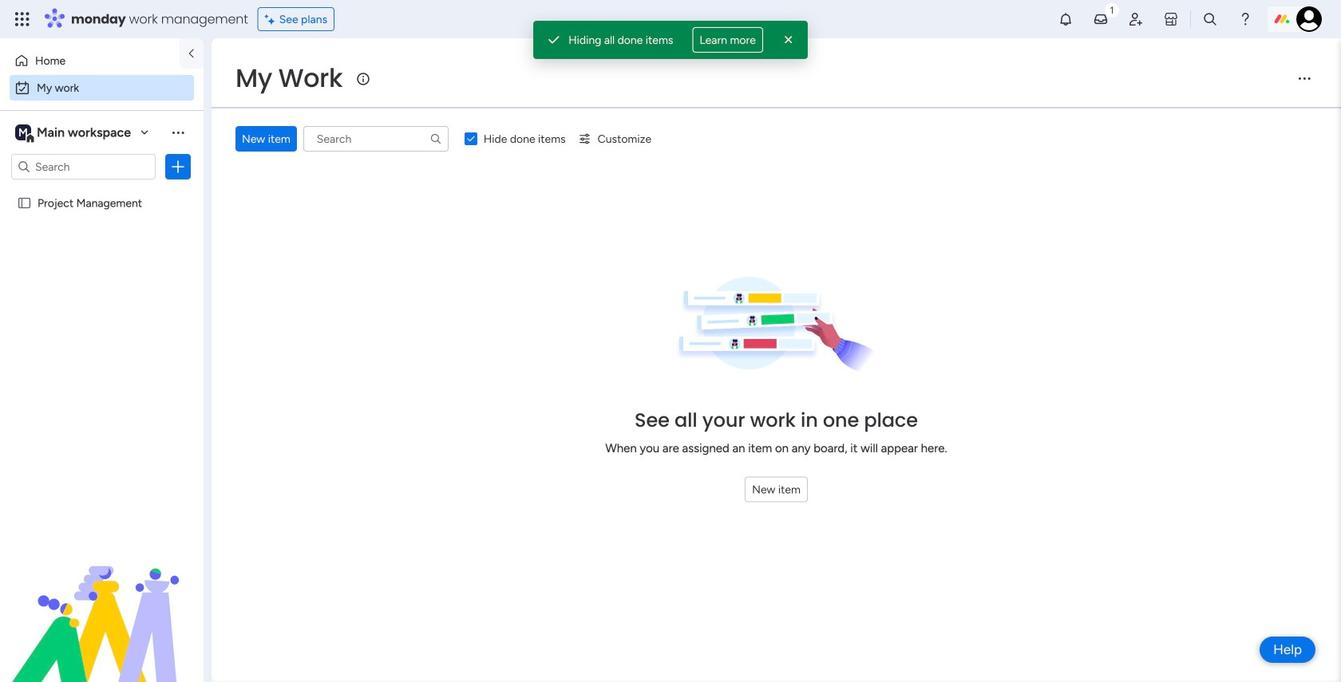 Task type: vqa. For each thing, say whether or not it's contained in the screenshot.
Welcome to My Work feature image
yes



Task type: locate. For each thing, give the bounding box(es) containing it.
None search field
[[303, 126, 449, 152]]

Search in workspace field
[[34, 158, 133, 176]]

2 vertical spatial option
[[0, 189, 204, 192]]

search everything image
[[1203, 11, 1219, 27]]

workspace selection element
[[15, 123, 133, 144]]

select product image
[[14, 11, 30, 27]]

notifications image
[[1058, 11, 1074, 27]]

update feed image
[[1094, 11, 1110, 27]]

Filter dashboard by text search field
[[303, 126, 449, 152]]

1 image
[[1106, 1, 1120, 19]]

option
[[10, 48, 170, 73], [10, 75, 194, 101], [0, 189, 204, 192]]

workspace options image
[[170, 124, 186, 140]]

list box
[[0, 187, 204, 433]]

lottie animation image
[[0, 522, 204, 683]]

alert
[[534, 21, 808, 59]]



Task type: describe. For each thing, give the bounding box(es) containing it.
see plans image
[[265, 10, 279, 28]]

menu image
[[1297, 70, 1313, 86]]

gary orlando image
[[1297, 6, 1323, 32]]

public board image
[[17, 196, 32, 211]]

invite members image
[[1129, 11, 1145, 27]]

monday marketplace image
[[1164, 11, 1180, 27]]

0 vertical spatial option
[[10, 48, 170, 73]]

options image
[[170, 159, 186, 175]]

lottie animation element
[[0, 522, 204, 683]]

welcome to my work feature image image
[[676, 277, 878, 374]]

help image
[[1238, 11, 1254, 27]]

search image
[[430, 133, 442, 145]]

close image
[[781, 32, 797, 48]]

1 vertical spatial option
[[10, 75, 194, 101]]

workspace image
[[15, 124, 31, 141]]



